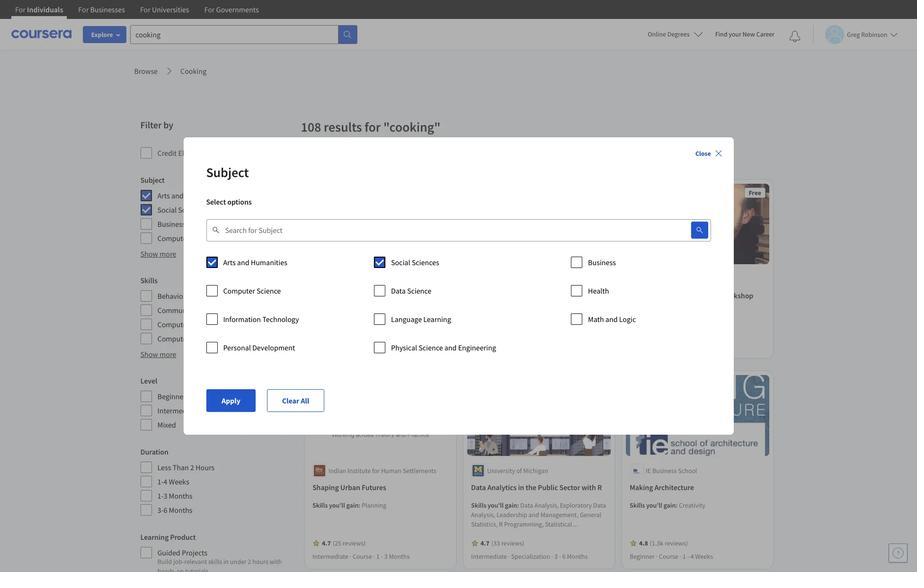 Task type: vqa. For each thing, say whether or not it's contained in the screenshot.
Computer Graphics more
yes



Task type: describe. For each thing, give the bounding box(es) containing it.
personal
[[223, 343, 251, 353]]

2 inside build job-relevant skills in under 2 hours with hands-on tutorials.
[[248, 558, 251, 566]]

(25
[[333, 539, 341, 548]]

product
[[170, 533, 196, 542]]

all
[[301, 396, 309, 406]]

skills for skills you'll gain
[[630, 310, 645, 318]]

a
[[693, 291, 697, 301]]

: for shaping
[[359, 501, 361, 510]]

skills you'll gain : planning
[[313, 501, 386, 510]]

4.7 (33 reviews)
[[481, 539, 525, 548]]

exploratory
[[560, 501, 592, 510]]

less
[[158, 463, 171, 472]]

indian
[[329, 467, 346, 475]]

show for computer graphics
[[141, 350, 158, 359]]

leadership
[[497, 511, 527, 519]]

1 horizontal spatial with
[[582, 483, 596, 492]]

hands-
[[158, 567, 177, 572]]

clear all button
[[267, 390, 325, 412]]

urban
[[340, 483, 360, 492]]

graphic
[[191, 320, 216, 329]]

free
[[749, 189, 762, 197]]

business inside 'select subject options' element
[[589, 258, 617, 267]]

graphics
[[191, 334, 219, 344]]

career
[[757, 30, 775, 38]]

find your new career link
[[711, 28, 780, 40]]

options
[[228, 197, 252, 207]]

skills you'll gain :
[[471, 501, 521, 510]]

science up the information technology
[[257, 286, 281, 296]]

more for computer graphics
[[160, 350, 176, 359]]

economics
[[193, 291, 227, 301]]

for for individuals
[[15, 5, 26, 14]]

data analysis, exploratory data analysis, leadership and management, general statistics, r programming, statistical programming
[[471, 501, 606, 538]]

information
[[223, 315, 261, 324]]

intermediate inside level group
[[158, 406, 199, 416]]

build
[[158, 558, 172, 566]]

for for "cooking"
[[365, 118, 381, 136]]

apply button
[[206, 390, 256, 412]]

intermediate · specialization · 3 - 6 months
[[471, 553, 588, 561]]

universities
[[152, 5, 189, 14]]

reviews) for futures
[[343, 539, 366, 548]]

cooking
[[181, 66, 207, 76]]

filter by
[[141, 119, 173, 131]]

1 horizontal spatial weeks
[[696, 553, 713, 561]]

2 vertical spatial business
[[653, 467, 677, 475]]

guided
[[158, 548, 180, 558]]

architecture
[[655, 483, 695, 492]]

4.7 (25 reviews)
[[322, 539, 366, 548]]

show more button for computer science
[[141, 248, 176, 260]]

learning product
[[141, 533, 196, 542]]

governments
[[216, 5, 259, 14]]

you'll for skills you'll gain : creativity
[[647, 501, 663, 510]]

making
[[630, 483, 653, 492]]

making architecture
[[630, 483, 695, 492]]

language
[[391, 315, 422, 324]]

help center image
[[893, 548, 905, 559]]

level
[[141, 376, 157, 386]]

arts and humanities inside 'select subject options' element
[[223, 258, 288, 267]]

for for human
[[372, 467, 380, 475]]

gain for skills you'll gain :
[[505, 501, 517, 510]]

social inside 'subject' group
[[158, 205, 177, 215]]

reality bites: introduction to metaphysics
[[313, 291, 446, 301]]

1 intermediate · course · 1 - 3 months from the top
[[313, 342, 410, 350]]

you'll for skills you'll gain :
[[488, 501, 504, 510]]

skills for skills
[[141, 276, 158, 285]]

to
[[398, 291, 404, 301]]

0 vertical spatial r
[[598, 483, 602, 492]]

science right to
[[408, 286, 432, 296]]

search image
[[696, 227, 704, 234]]

computer inside 'select subject options' element
[[223, 286, 255, 296]]

select
[[206, 197, 226, 207]]

health
[[589, 286, 610, 296]]

visions:
[[667, 291, 691, 301]]

for for businesses
[[78, 5, 89, 14]]

technology
[[263, 315, 299, 324]]

science inside 'subject' group
[[191, 234, 215, 243]]

2 inside duration group
[[190, 463, 194, 472]]

show for computer science
[[141, 249, 158, 259]]

clear
[[282, 396, 299, 406]]

specialization
[[512, 553, 550, 561]]

1 vertical spatial 6
[[563, 553, 566, 561]]

data for analytics
[[471, 483, 486, 492]]

select subject options element
[[206, 253, 712, 367]]

subject inside dialog
[[206, 164, 249, 181]]

results
[[324, 118, 362, 136]]

coursera image
[[11, 27, 72, 42]]

duration group
[[141, 446, 295, 517]]

4.7 for shaping
[[322, 539, 331, 548]]

for businesses
[[78, 5, 125, 14]]

eligible
[[178, 148, 202, 158]]

gain for skills you'll gain : creativity
[[664, 501, 676, 510]]

(33
[[492, 539, 500, 548]]

programming,
[[504, 520, 544, 529]]

language learning
[[391, 315, 451, 324]]

arts inside 'subject' group
[[158, 191, 170, 200]]

arts and humanities inside 'subject' group
[[158, 191, 222, 200]]

management,
[[541, 511, 579, 519]]

and inside data analysis, exploratory data analysis, leadership and management, general statistics, r programming, statistical programming
[[529, 511, 539, 519]]

browse
[[134, 66, 158, 76]]

1- for 3
[[158, 491, 164, 501]]

human
[[381, 467, 402, 475]]

show notifications image
[[790, 31, 801, 42]]

humanities inside 'select subject options' element
[[251, 258, 288, 267]]

ie business school
[[646, 467, 698, 475]]

clear all
[[282, 396, 309, 406]]

social sciences inside 'select subject options' element
[[391, 258, 440, 267]]

social sciences inside 'subject' group
[[158, 205, 206, 215]]

skills you'll gain
[[630, 310, 676, 318]]

computer inside 'subject' group
[[158, 234, 189, 243]]

build job-relevant skills in under 2 hours with hands-on tutorials.
[[158, 558, 282, 572]]

select options
[[206, 197, 252, 207]]

1-4 weeks
[[158, 477, 189, 487]]

analytics
[[488, 483, 517, 492]]

close
[[696, 149, 712, 158]]

banner navigation
[[8, 0, 267, 19]]

futures
[[362, 483, 386, 492]]

under
[[230, 558, 247, 566]]

physical
[[391, 343, 418, 353]]

introduction
[[356, 291, 396, 301]]

for for governments
[[204, 5, 215, 14]]

subject group
[[141, 174, 295, 245]]

3-
[[158, 506, 164, 515]]

new
[[743, 30, 756, 38]]

4.8
[[640, 539, 648, 548]]

mixed for mixed · course · 1 - 3 months
[[471, 342, 488, 350]]

for universities
[[140, 5, 189, 14]]

learning product group
[[141, 532, 295, 572]]

statistical
[[545, 520, 572, 529]]

data analytics in the public sector with r
[[471, 483, 602, 492]]

sharpened visions: a poetry workshop
[[630, 291, 754, 301]]

job-
[[173, 558, 184, 566]]

programming
[[471, 530, 509, 538]]

public
[[538, 483, 558, 492]]

data science
[[391, 286, 432, 296]]



Task type: locate. For each thing, give the bounding box(es) containing it.
4.7 for data
[[481, 539, 490, 548]]

1 vertical spatial intermediate · course · 1 - 3 months
[[313, 553, 410, 561]]

show more button up behavioral
[[141, 248, 176, 260]]

than
[[173, 463, 189, 472]]

reviews) for in
[[501, 539, 525, 548]]

1 vertical spatial social
[[391, 258, 411, 267]]

1 vertical spatial show
[[141, 350, 158, 359]]

data
[[391, 286, 406, 296], [471, 483, 486, 492], [521, 501, 533, 510], [593, 501, 606, 510]]

6 down statistical
[[563, 553, 566, 561]]

1 vertical spatial sciences
[[412, 258, 440, 267]]

0 vertical spatial social sciences
[[158, 205, 206, 215]]

0 vertical spatial analysis,
[[535, 501, 559, 510]]

1 for from the left
[[15, 5, 26, 14]]

1- up the 3-
[[158, 491, 164, 501]]

planning
[[362, 501, 386, 510]]

show more button up level
[[141, 349, 176, 360]]

subject
[[206, 164, 249, 181], [141, 175, 165, 185]]

1 vertical spatial show more
[[141, 350, 176, 359]]

1 horizontal spatial reviews)
[[501, 539, 525, 548]]

1 vertical spatial show more button
[[141, 349, 176, 360]]

physical science and engineering
[[391, 343, 497, 353]]

subject down credit
[[141, 175, 165, 185]]

1 vertical spatial humanities
[[251, 258, 288, 267]]

for
[[15, 5, 26, 14], [78, 5, 89, 14], [140, 5, 151, 14], [204, 5, 215, 14]]

- for shaping urban futures
[[381, 553, 383, 561]]

shaping urban futures
[[313, 483, 386, 492]]

ie
[[646, 467, 651, 475]]

sector
[[560, 483, 580, 492]]

data for science
[[391, 286, 406, 296]]

data for analysis,
[[521, 501, 533, 510]]

skills up statistics,
[[471, 501, 487, 510]]

0 horizontal spatial mixed
[[158, 420, 176, 430]]

businesses
[[90, 5, 125, 14]]

hours
[[253, 558, 269, 566]]

1 vertical spatial with
[[270, 558, 282, 566]]

find
[[716, 30, 728, 38]]

1 vertical spatial arts
[[223, 258, 236, 267]]

0 vertical spatial 1-
[[158, 477, 164, 487]]

and inside 'subject' group
[[172, 191, 184, 200]]

2 horizontal spatial reviews)
[[665, 539, 688, 548]]

data inside data analytics in the public sector with r link
[[471, 483, 486, 492]]

less than 2 hours
[[158, 463, 215, 472]]

reviews) right (25
[[343, 539, 366, 548]]

0 horizontal spatial learning
[[141, 533, 169, 542]]

show more for computer science
[[141, 249, 176, 259]]

business inside 'subject' group
[[158, 219, 185, 229]]

sharpened
[[630, 291, 665, 301]]

sciences left 'select' in the top of the page
[[178, 205, 206, 215]]

for individuals
[[15, 5, 63, 14]]

0 vertical spatial in
[[518, 483, 524, 492]]

3 inside duration group
[[164, 491, 167, 501]]

beginner for beginner · course · 1 - 4 weeks
[[630, 553, 655, 561]]

information technology
[[223, 315, 299, 324]]

4
[[164, 477, 167, 487], [691, 553, 694, 561]]

weeks
[[169, 477, 189, 487], [696, 553, 713, 561]]

0 vertical spatial show more button
[[141, 248, 176, 260]]

show more up level
[[141, 350, 176, 359]]

skills for skills you'll gain : creativity
[[630, 501, 645, 510]]

skills down sharpened
[[630, 310, 645, 318]]

1 horizontal spatial learning
[[424, 315, 451, 324]]

skills inside group
[[141, 276, 158, 285]]

social sciences left 'select' in the top of the page
[[158, 205, 206, 215]]

3
[[384, 342, 388, 350], [524, 342, 527, 350], [164, 491, 167, 501], [384, 553, 388, 561], [555, 553, 558, 561]]

1 vertical spatial learning
[[141, 533, 169, 542]]

gain down visions:
[[664, 310, 676, 318]]

0 vertical spatial for
[[365, 118, 381, 136]]

shaping urban futures link
[[313, 482, 449, 493]]

0 horizontal spatial social sciences
[[158, 205, 206, 215]]

with inside build job-relevant skills in under 2 hours with hands-on tutorials.
[[270, 558, 282, 566]]

gain for skills you'll gain : planning
[[346, 501, 359, 510]]

arts inside 'select subject options' element
[[223, 258, 236, 267]]

1 horizontal spatial in
[[518, 483, 524, 492]]

6
[[164, 506, 167, 515], [563, 553, 566, 561]]

university of michigan
[[487, 467, 548, 475]]

2 show from the top
[[141, 350, 158, 359]]

sciences up data science
[[412, 258, 440, 267]]

beginner inside level group
[[158, 392, 186, 401]]

0 horizontal spatial business
[[158, 219, 185, 229]]

0 horizontal spatial 2
[[190, 463, 194, 472]]

0 vertical spatial mixed
[[471, 342, 488, 350]]

0 vertical spatial computer science
[[158, 234, 215, 243]]

for left "businesses"
[[78, 5, 89, 14]]

computer science up the information technology
[[223, 286, 281, 296]]

1 1- from the top
[[158, 477, 164, 487]]

arts down credit
[[158, 191, 170, 200]]

computer graphic techniques
[[158, 320, 253, 329]]

0 vertical spatial show more
[[141, 249, 176, 259]]

by
[[164, 119, 173, 131]]

humanities inside 'subject' group
[[185, 191, 222, 200]]

for left universities
[[140, 5, 151, 14]]

general
[[580, 511, 602, 519]]

6 down 1-3 months in the bottom left of the page
[[164, 506, 167, 515]]

with right sector
[[582, 483, 596, 492]]

subject dialog
[[184, 137, 734, 435]]

techniques
[[217, 320, 253, 329]]

on
[[177, 567, 184, 572]]

1 vertical spatial more
[[160, 350, 176, 359]]

1 vertical spatial arts and humanities
[[223, 258, 288, 267]]

1 horizontal spatial sciences
[[412, 258, 440, 267]]

intermediate · course · 1 - 3 months
[[313, 342, 410, 350], [313, 553, 410, 561]]

skills down making at the right of page
[[630, 501, 645, 510]]

0 horizontal spatial subject
[[141, 175, 165, 185]]

for left 'governments'
[[204, 5, 215, 14]]

show more
[[141, 249, 176, 259], [141, 350, 176, 359]]

you'll down sharpened
[[647, 310, 663, 318]]

2 left the "hours"
[[248, 558, 251, 566]]

0 horizontal spatial beginner
[[158, 392, 186, 401]]

data inside 'select subject options' element
[[391, 286, 406, 296]]

beginner
[[158, 392, 186, 401], [630, 553, 655, 561]]

computer science inside 'select subject options' element
[[223, 286, 281, 296]]

2 : from the left
[[517, 501, 519, 510]]

0 vertical spatial 4
[[164, 477, 167, 487]]

2 show more from the top
[[141, 350, 176, 359]]

1 vertical spatial analysis,
[[471, 511, 496, 519]]

level group
[[141, 375, 295, 431]]

3 reviews) from the left
[[665, 539, 688, 548]]

science
[[191, 234, 215, 243], [257, 286, 281, 296], [408, 286, 432, 296], [419, 343, 443, 353]]

guided projects
[[158, 548, 208, 558]]

4 for from the left
[[204, 5, 215, 14]]

0 horizontal spatial computer science
[[158, 234, 215, 243]]

6 inside duration group
[[164, 506, 167, 515]]

workshop
[[721, 291, 754, 301]]

more
[[160, 249, 176, 259], [160, 350, 176, 359]]

analysis, up management,
[[535, 501, 559, 510]]

science right physical
[[419, 343, 443, 353]]

1 vertical spatial social sciences
[[391, 258, 440, 267]]

1 horizontal spatial social
[[391, 258, 411, 267]]

beginner for beginner
[[158, 392, 186, 401]]

more up behavioral
[[160, 249, 176, 259]]

1 vertical spatial 4
[[691, 553, 694, 561]]

: up leadership
[[517, 501, 519, 510]]

you'll down making architecture
[[647, 501, 663, 510]]

1 vertical spatial 1-
[[158, 491, 164, 501]]

0 vertical spatial weeks
[[169, 477, 189, 487]]

hours
[[196, 463, 215, 472]]

2 4.7 from the left
[[481, 539, 490, 548]]

108 results for "cooking"
[[301, 118, 441, 136]]

behavioral
[[158, 291, 191, 301]]

1 horizontal spatial 4
[[691, 553, 694, 561]]

2 show more button from the top
[[141, 349, 176, 360]]

1 horizontal spatial social sciences
[[391, 258, 440, 267]]

metaphysics
[[406, 291, 446, 301]]

0 vertical spatial intermediate · course · 1 - 3 months
[[313, 342, 410, 350]]

0 horizontal spatial arts
[[158, 191, 170, 200]]

2 for from the left
[[78, 5, 89, 14]]

1 horizontal spatial subject
[[206, 164, 249, 181]]

0 horizontal spatial sciences
[[178, 205, 206, 215]]

learning inside "learning product" group
[[141, 533, 169, 542]]

3 : from the left
[[676, 501, 678, 510]]

1 reviews) from the left
[[343, 539, 366, 548]]

2 reviews) from the left
[[501, 539, 525, 548]]

in inside build job-relevant skills in under 2 hours with hands-on tutorials.
[[224, 558, 229, 566]]

0 horizontal spatial weeks
[[169, 477, 189, 487]]

1 vertical spatial computer science
[[223, 286, 281, 296]]

0 vertical spatial more
[[160, 249, 176, 259]]

0 horizontal spatial in
[[224, 558, 229, 566]]

shaping
[[313, 483, 339, 492]]

business
[[158, 219, 185, 229], [589, 258, 617, 267], [653, 467, 677, 475]]

2
[[190, 463, 194, 472], [248, 558, 251, 566]]

1- for 4
[[158, 477, 164, 487]]

your
[[729, 30, 742, 38]]

for left individuals
[[15, 5, 26, 14]]

computer science inside 'subject' group
[[158, 234, 215, 243]]

1 horizontal spatial 2
[[248, 558, 251, 566]]

mixed for mixed
[[158, 420, 176, 430]]

0 vertical spatial business
[[158, 219, 185, 229]]

reviews) right (33
[[501, 539, 525, 548]]

you'll down shaping at the bottom
[[329, 501, 345, 510]]

you'll for skills you'll gain
[[647, 310, 663, 318]]

gain down the "urban"
[[346, 501, 359, 510]]

gain down architecture
[[664, 501, 676, 510]]

1 show more button from the top
[[141, 248, 176, 260]]

0 vertical spatial 2
[[190, 463, 194, 472]]

0 vertical spatial 6
[[164, 506, 167, 515]]

learning down metaphysics
[[424, 315, 451, 324]]

more for computer science
[[160, 249, 176, 259]]

sciences inside 'select subject options' element
[[412, 258, 440, 267]]

0 vertical spatial show
[[141, 249, 158, 259]]

1 show from the top
[[141, 249, 158, 259]]

computer graphics
[[158, 334, 219, 344]]

108
[[301, 118, 321, 136]]

credit
[[158, 148, 177, 158]]

1 vertical spatial business
[[589, 258, 617, 267]]

subject up the select options
[[206, 164, 249, 181]]

communication
[[158, 306, 209, 315]]

2 right than
[[190, 463, 194, 472]]

data analytics in the public sector with r link
[[471, 482, 607, 493]]

0 horizontal spatial :
[[359, 501, 361, 510]]

1 horizontal spatial 6
[[563, 553, 566, 561]]

in right skills
[[224, 558, 229, 566]]

social sciences
[[158, 205, 206, 215], [391, 258, 440, 267]]

1 horizontal spatial analysis,
[[535, 501, 559, 510]]

0 horizontal spatial r
[[499, 520, 503, 529]]

show more for computer graphics
[[141, 350, 176, 359]]

sciences
[[178, 205, 206, 215], [412, 258, 440, 267]]

computer
[[158, 234, 189, 243], [223, 286, 255, 296], [158, 320, 189, 329], [158, 334, 189, 344]]

and
[[172, 191, 184, 200], [237, 258, 250, 267], [606, 315, 618, 324], [445, 343, 457, 353], [529, 511, 539, 519]]

close button
[[692, 145, 727, 162]]

1 horizontal spatial 4.7
[[481, 539, 490, 548]]

1 horizontal spatial :
[[517, 501, 519, 510]]

individuals
[[27, 5, 63, 14]]

2 horizontal spatial business
[[653, 467, 677, 475]]

show more button for computer graphics
[[141, 349, 176, 360]]

of
[[517, 467, 522, 475]]

development
[[253, 343, 295, 353]]

: left planning
[[359, 501, 361, 510]]

0 horizontal spatial analysis,
[[471, 511, 496, 519]]

1- down 'less'
[[158, 477, 164, 487]]

"cooking"
[[384, 118, 441, 136]]

3 for from the left
[[140, 5, 151, 14]]

r up programming
[[499, 520, 503, 529]]

0 horizontal spatial 6
[[164, 506, 167, 515]]

settlements
[[403, 467, 436, 475]]

4 inside duration group
[[164, 477, 167, 487]]

for right results
[[365, 118, 381, 136]]

for left human
[[372, 467, 380, 475]]

bites:
[[336, 291, 354, 301]]

projects
[[182, 548, 208, 558]]

1 horizontal spatial humanities
[[251, 258, 288, 267]]

r up general
[[598, 483, 602, 492]]

0 vertical spatial social
[[158, 205, 177, 215]]

0 vertical spatial arts
[[158, 191, 170, 200]]

1 horizontal spatial mixed
[[471, 342, 488, 350]]

science down 'select' in the top of the page
[[191, 234, 215, 243]]

1 vertical spatial mixed
[[158, 420, 176, 430]]

mixed inside level group
[[158, 420, 176, 430]]

r inside data analysis, exploratory data analysis, leadership and management, general statistics, r programming, statistical programming
[[499, 520, 503, 529]]

2 horizontal spatial :
[[676, 501, 678, 510]]

gain
[[664, 310, 676, 318], [346, 501, 359, 510], [505, 501, 517, 510], [664, 501, 676, 510]]

show more up behavioral
[[141, 249, 176, 259]]

mixed · course · 1 - 3 months
[[471, 342, 549, 350]]

0 horizontal spatial with
[[270, 558, 282, 566]]

1 vertical spatial for
[[372, 467, 380, 475]]

4.7 left (25
[[322, 539, 331, 548]]

0 horizontal spatial 4
[[164, 477, 167, 487]]

0 horizontal spatial arts and humanities
[[158, 191, 222, 200]]

1 horizontal spatial beginner
[[630, 553, 655, 561]]

1 horizontal spatial r
[[598, 483, 602, 492]]

4.8 (1.3k reviews)
[[640, 539, 688, 548]]

with right the "hours"
[[270, 558, 282, 566]]

in
[[518, 483, 524, 492], [224, 558, 229, 566]]

intermediate
[[313, 342, 348, 350], [158, 406, 199, 416], [313, 553, 348, 561], [471, 553, 507, 561]]

reviews) up the beginner · course · 1 - 4 weeks
[[665, 539, 688, 548]]

1 4.7 from the left
[[322, 539, 331, 548]]

duration
[[141, 447, 169, 457]]

1 show more from the top
[[141, 249, 176, 259]]

1 vertical spatial r
[[499, 520, 503, 529]]

0 horizontal spatial humanities
[[185, 191, 222, 200]]

skills for skills you'll gain :
[[471, 501, 487, 510]]

for for universities
[[140, 5, 151, 14]]

computer science down 'select' in the top of the page
[[158, 234, 215, 243]]

: left creativity
[[676, 501, 678, 510]]

2 more from the top
[[160, 350, 176, 359]]

1 horizontal spatial business
[[589, 258, 617, 267]]

social inside 'select subject options' element
[[391, 258, 411, 267]]

social sciences up data science
[[391, 258, 440, 267]]

0 vertical spatial learning
[[424, 315, 451, 324]]

1 vertical spatial weeks
[[696, 553, 713, 561]]

- for making architecture
[[688, 553, 690, 561]]

1 more from the top
[[160, 249, 176, 259]]

1 vertical spatial beginner
[[630, 553, 655, 561]]

0 vertical spatial arts and humanities
[[158, 191, 222, 200]]

0 vertical spatial humanities
[[185, 191, 222, 200]]

: for making
[[676, 501, 678, 510]]

gain for skills you'll gain
[[664, 310, 676, 318]]

mixed
[[471, 342, 488, 350], [158, 420, 176, 430]]

2 1- from the top
[[158, 491, 164, 501]]

skills
[[208, 558, 222, 566]]

filter
[[141, 119, 162, 131]]

1 horizontal spatial computer science
[[223, 286, 281, 296]]

2 intermediate · course · 1 - 3 months from the top
[[313, 553, 410, 561]]

3-6 months
[[158, 506, 193, 515]]

math and logic
[[589, 315, 637, 324]]

Search by keyword search field
[[225, 219, 669, 242]]

None search field
[[130, 25, 358, 44]]

4.7 left (33
[[481, 539, 490, 548]]

institute
[[348, 467, 371, 475]]

0 horizontal spatial social
[[158, 205, 177, 215]]

beginner · course · 1 - 4 weeks
[[630, 553, 713, 561]]

gain up leadership
[[505, 501, 517, 510]]

- for data analytics in the public sector with r
[[559, 553, 561, 561]]

1 : from the left
[[359, 501, 361, 510]]

weeks inside duration group
[[169, 477, 189, 487]]

0 vertical spatial with
[[582, 483, 596, 492]]

skills for skills you'll gain : planning
[[313, 501, 328, 510]]

0 horizontal spatial reviews)
[[343, 539, 366, 548]]

1 horizontal spatial arts
[[223, 258, 236, 267]]

1 horizontal spatial arts and humanities
[[223, 258, 288, 267]]

subject inside group
[[141, 175, 165, 185]]

arts up economics
[[223, 258, 236, 267]]

sciences inside 'subject' group
[[178, 205, 206, 215]]

more down computer graphics
[[160, 350, 176, 359]]

making architecture link
[[630, 482, 766, 493]]

find your new career
[[716, 30, 775, 38]]

0 horizontal spatial 4.7
[[322, 539, 331, 548]]

skills up behavioral
[[141, 276, 158, 285]]

1 vertical spatial in
[[224, 558, 229, 566]]

analysis, up statistics,
[[471, 511, 496, 519]]

1-
[[158, 477, 164, 487], [158, 491, 164, 501]]

you'll up leadership
[[488, 501, 504, 510]]

1 vertical spatial 2
[[248, 558, 251, 566]]

skills down shaping at the bottom
[[313, 501, 328, 510]]

in left the
[[518, 483, 524, 492]]

you'll for skills you'll gain : planning
[[329, 501, 345, 510]]

learning up guided
[[141, 533, 169, 542]]

skills group
[[141, 275, 295, 345]]

learning inside 'select subject options' element
[[424, 315, 451, 324]]



